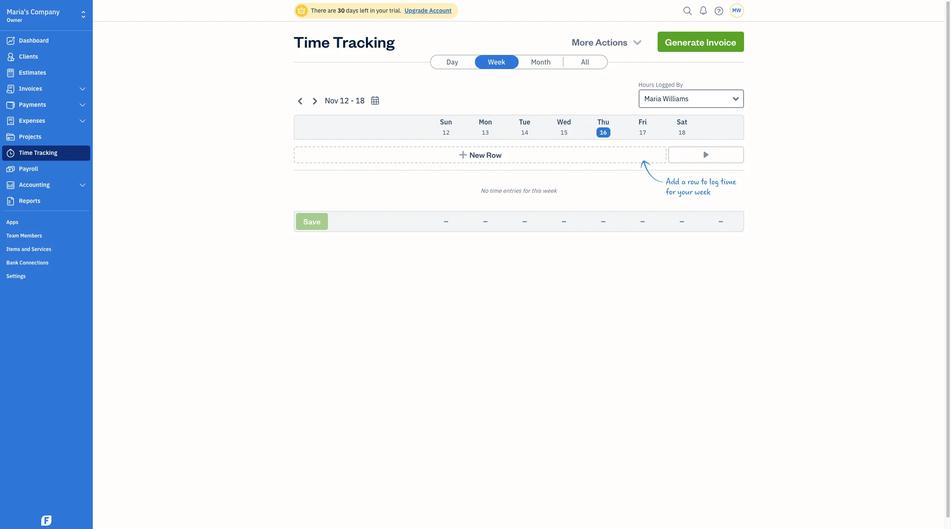 Task type: vqa. For each thing, say whether or not it's contained in the screenshot.


Task type: locate. For each thing, give the bounding box(es) containing it.
1 vertical spatial tracking
[[34, 149, 57, 157]]

3 chevron large down image from the top
[[79, 182, 86, 189]]

1 horizontal spatial time
[[721, 177, 737, 187]]

week down the to at the right of page
[[695, 187, 711, 197]]

chevron large down image inside 'invoices' link
[[79, 86, 86, 92]]

for left this
[[523, 187, 530, 194]]

freshbooks image
[[40, 516, 53, 526]]

chevron large down image
[[79, 86, 86, 92], [79, 118, 86, 124], [79, 182, 86, 189]]

14
[[522, 129, 529, 136]]

0 vertical spatial tracking
[[333, 32, 395, 51]]

mon 13
[[479, 118, 492, 136]]

invoice
[[707, 36, 737, 48]]

owner
[[7, 17, 22, 23]]

—
[[444, 218, 449, 225], [483, 218, 488, 225], [523, 218, 527, 225], [562, 218, 567, 225], [602, 218, 606, 225], [641, 218, 645, 225], [680, 218, 685, 225], [719, 218, 724, 225]]

your
[[377, 7, 388, 14], [678, 187, 693, 197]]

time right log
[[721, 177, 737, 187]]

invoices link
[[2, 81, 90, 97]]

plus image
[[459, 151, 468, 159]]

chevron large down image down chevron large down image
[[79, 118, 86, 124]]

time tracking down 30
[[294, 32, 395, 51]]

tracking
[[333, 32, 395, 51], [34, 149, 57, 157]]

1 vertical spatial 18
[[679, 129, 686, 136]]

tracking down left
[[333, 32, 395, 51]]

invoices
[[19, 85, 42, 92]]

members
[[20, 232, 42, 239]]

logged
[[656, 81, 675, 89]]

items and services
[[6, 246, 51, 252]]

time tracking inside main element
[[19, 149, 57, 157]]

1 vertical spatial 12
[[443, 129, 450, 136]]

maria's
[[7, 8, 29, 16]]

projects link
[[2, 130, 90, 145]]

project image
[[5, 133, 16, 141]]

reports
[[19, 197, 40, 205]]

previous week image
[[296, 96, 306, 106]]

week right this
[[543, 187, 557, 194]]

1 horizontal spatial 12
[[443, 129, 450, 136]]

upgrade
[[405, 7, 428, 14]]

0 horizontal spatial 12
[[340, 96, 349, 105]]

tracking inside main element
[[34, 149, 57, 157]]

16
[[600, 129, 607, 136]]

estimates
[[19, 69, 46, 76]]

projects
[[19, 133, 41, 140]]

payroll link
[[2, 162, 90, 177]]

12 for nov
[[340, 96, 349, 105]]

1 — from the left
[[444, 218, 449, 225]]

tracking down projects link
[[34, 149, 57, 157]]

1 vertical spatial time tracking
[[19, 149, 57, 157]]

chevron large down image inside accounting link
[[79, 182, 86, 189]]

next week image
[[310, 96, 320, 106]]

0 horizontal spatial time tracking
[[19, 149, 57, 157]]

chevron large down image for accounting
[[79, 182, 86, 189]]

12 down sun
[[443, 129, 450, 136]]

notifications image
[[697, 2, 711, 19]]

payments
[[19, 101, 46, 108]]

your down a
[[678, 187, 693, 197]]

main element
[[0, 0, 114, 529]]

18 right -
[[356, 96, 365, 105]]

dashboard image
[[5, 37, 16, 45]]

settings
[[6, 273, 26, 279]]

18 inside sat 18
[[679, 129, 686, 136]]

maria williams button
[[639, 89, 744, 108]]

for down add
[[666, 187, 676, 197]]

account
[[430, 7, 452, 14]]

left
[[360, 7, 369, 14]]

maria
[[645, 95, 662, 103]]

settings link
[[2, 270, 90, 282]]

0 horizontal spatial for
[[523, 187, 530, 194]]

0 horizontal spatial tracking
[[34, 149, 57, 157]]

1 chevron large down image from the top
[[79, 86, 86, 92]]

row
[[688, 177, 700, 187]]

chevrondown image
[[632, 36, 644, 48]]

0 vertical spatial 12
[[340, 96, 349, 105]]

17
[[640, 129, 647, 136]]

for
[[523, 187, 530, 194], [666, 187, 676, 197]]

week
[[543, 187, 557, 194], [695, 187, 711, 197]]

0 horizontal spatial time
[[490, 187, 502, 194]]

team members
[[6, 232, 42, 239]]

time tracking
[[294, 32, 395, 51], [19, 149, 57, 157]]

start timer image
[[702, 151, 711, 159]]

chevron large down image up chevron large down image
[[79, 86, 86, 92]]

no time entries for this week
[[481, 187, 557, 194]]

time
[[721, 177, 737, 187], [490, 187, 502, 194]]

0 horizontal spatial week
[[543, 187, 557, 194]]

generate invoice button
[[658, 32, 744, 52]]

1 vertical spatial your
[[678, 187, 693, 197]]

time down there
[[294, 32, 330, 51]]

tue 14
[[519, 118, 531, 136]]

sat
[[677, 118, 688, 126]]

7 — from the left
[[680, 218, 685, 225]]

1 vertical spatial time
[[19, 149, 33, 157]]

12 for sun
[[443, 129, 450, 136]]

week link
[[475, 55, 519, 69]]

1 horizontal spatial week
[[695, 187, 711, 197]]

0 horizontal spatial time
[[19, 149, 33, 157]]

chevron large down image for invoices
[[79, 86, 86, 92]]

1 horizontal spatial 18
[[679, 129, 686, 136]]

new
[[470, 150, 485, 159]]

time inside main element
[[19, 149, 33, 157]]

clients
[[19, 53, 38, 60]]

chevron large down image down payroll link
[[79, 182, 86, 189]]

time right timer icon
[[19, 149, 33, 157]]

0 vertical spatial time
[[294, 32, 330, 51]]

month
[[531, 58, 551, 66]]

bank connections
[[6, 259, 49, 266]]

nov 12 - 18
[[325, 96, 365, 105]]

chart image
[[5, 181, 16, 189]]

1 horizontal spatial time tracking
[[294, 32, 395, 51]]

week inside add a row to log time for your week
[[695, 187, 711, 197]]

1 vertical spatial chevron large down image
[[79, 118, 86, 124]]

in
[[370, 7, 375, 14]]

0 vertical spatial time tracking
[[294, 32, 395, 51]]

12 left -
[[340, 96, 349, 105]]

mw
[[733, 7, 742, 14]]

0 vertical spatial chevron large down image
[[79, 86, 86, 92]]

0 horizontal spatial your
[[377, 7, 388, 14]]

hours logged by
[[639, 81, 683, 89]]

your inside add a row to log time for your week
[[678, 187, 693, 197]]

sat 18
[[677, 118, 688, 136]]

2 vertical spatial chevron large down image
[[79, 182, 86, 189]]

month link
[[519, 55, 563, 69]]

more actions button
[[565, 32, 651, 52]]

0 horizontal spatial 18
[[356, 96, 365, 105]]

time right no
[[490, 187, 502, 194]]

2 chevron large down image from the top
[[79, 118, 86, 124]]

1 horizontal spatial for
[[666, 187, 676, 197]]

week
[[488, 58, 506, 66]]

days
[[346, 7, 359, 14]]

your right in
[[377, 7, 388, 14]]

18 down sat
[[679, 129, 686, 136]]

1 horizontal spatial your
[[678, 187, 693, 197]]

time tracking down projects link
[[19, 149, 57, 157]]

there are 30 days left in your trial. upgrade account
[[311, 7, 452, 14]]

crown image
[[297, 6, 306, 15]]

12
[[340, 96, 349, 105], [443, 129, 450, 136]]

estimate image
[[5, 69, 16, 77]]

chevron large down image inside expenses link
[[79, 118, 86, 124]]

time inside add a row to log time for your week
[[721, 177, 737, 187]]

12 inside sun 12
[[443, 129, 450, 136]]



Task type: describe. For each thing, give the bounding box(es) containing it.
1 horizontal spatial time
[[294, 32, 330, 51]]

estimates link
[[2, 65, 90, 81]]

team members link
[[2, 229, 90, 242]]

items and services link
[[2, 243, 90, 255]]

timer image
[[5, 149, 16, 157]]

0 vertical spatial your
[[377, 7, 388, 14]]

williams
[[663, 95, 689, 103]]

invoice image
[[5, 85, 16, 93]]

apps
[[6, 219, 18, 225]]

generate invoice
[[666, 36, 737, 48]]

30
[[338, 7, 345, 14]]

money image
[[5, 165, 16, 173]]

client image
[[5, 53, 16, 61]]

company
[[31, 8, 60, 16]]

there
[[311, 7, 327, 14]]

bank connections link
[[2, 256, 90, 269]]

chevron large down image
[[79, 102, 86, 108]]

are
[[328, 7, 336, 14]]

entries
[[503, 187, 522, 194]]

mon
[[479, 118, 492, 126]]

2 — from the left
[[483, 218, 488, 225]]

all link
[[564, 55, 608, 69]]

a
[[682, 177, 686, 187]]

report image
[[5, 197, 16, 205]]

nov
[[325, 96, 338, 105]]

dashboard
[[19, 37, 49, 44]]

sun 12
[[440, 118, 452, 136]]

apps link
[[2, 216, 90, 228]]

mw button
[[730, 3, 744, 18]]

15
[[561, 129, 568, 136]]

fri 17
[[639, 118, 647, 136]]

dashboard link
[[2, 33, 90, 49]]

for inside add a row to log time for your week
[[666, 187, 676, 197]]

services
[[31, 246, 51, 252]]

1 horizontal spatial tracking
[[333, 32, 395, 51]]

go to help image
[[713, 4, 726, 17]]

wed
[[557, 118, 572, 126]]

payments link
[[2, 97, 90, 113]]

actions
[[596, 36, 628, 48]]

expenses
[[19, 117, 45, 124]]

generate
[[666, 36, 705, 48]]

wed 15
[[557, 118, 572, 136]]

13
[[482, 129, 489, 136]]

more
[[572, 36, 594, 48]]

thu
[[598, 118, 610, 126]]

no
[[481, 187, 489, 194]]

more actions
[[572, 36, 628, 48]]

log
[[710, 177, 719, 187]]

time tracking link
[[2, 146, 90, 161]]

payroll
[[19, 165, 38, 173]]

5 — from the left
[[602, 218, 606, 225]]

day
[[447, 58, 459, 66]]

items
[[6, 246, 20, 252]]

expense image
[[5, 117, 16, 125]]

new row button
[[294, 146, 667, 163]]

0 vertical spatial 18
[[356, 96, 365, 105]]

maria williams
[[645, 95, 689, 103]]

expenses link
[[2, 113, 90, 129]]

payment image
[[5, 101, 16, 109]]

this
[[532, 187, 542, 194]]

accounting
[[19, 181, 50, 189]]

chevron large down image for expenses
[[79, 118, 86, 124]]

by
[[677, 81, 683, 89]]

connections
[[20, 259, 49, 266]]

hours
[[639, 81, 655, 89]]

day link
[[431, 55, 475, 69]]

4 — from the left
[[562, 218, 567, 225]]

6 — from the left
[[641, 218, 645, 225]]

team
[[6, 232, 19, 239]]

all
[[581, 58, 590, 66]]

add
[[666, 177, 680, 187]]

clients link
[[2, 49, 90, 65]]

reports link
[[2, 194, 90, 209]]

add a row to log time for your week
[[666, 177, 737, 197]]

row
[[487, 150, 502, 159]]

upgrade account link
[[403, 7, 452, 14]]

and
[[21, 246, 30, 252]]

choose a date image
[[370, 96, 380, 105]]

fri
[[639, 118, 647, 126]]

trial.
[[390, 7, 402, 14]]

bank
[[6, 259, 18, 266]]

search image
[[682, 4, 695, 17]]

8 — from the left
[[719, 218, 724, 225]]

sun
[[440, 118, 452, 126]]

thu 16
[[598, 118, 610, 136]]

maria's company owner
[[7, 8, 60, 23]]

3 — from the left
[[523, 218, 527, 225]]



